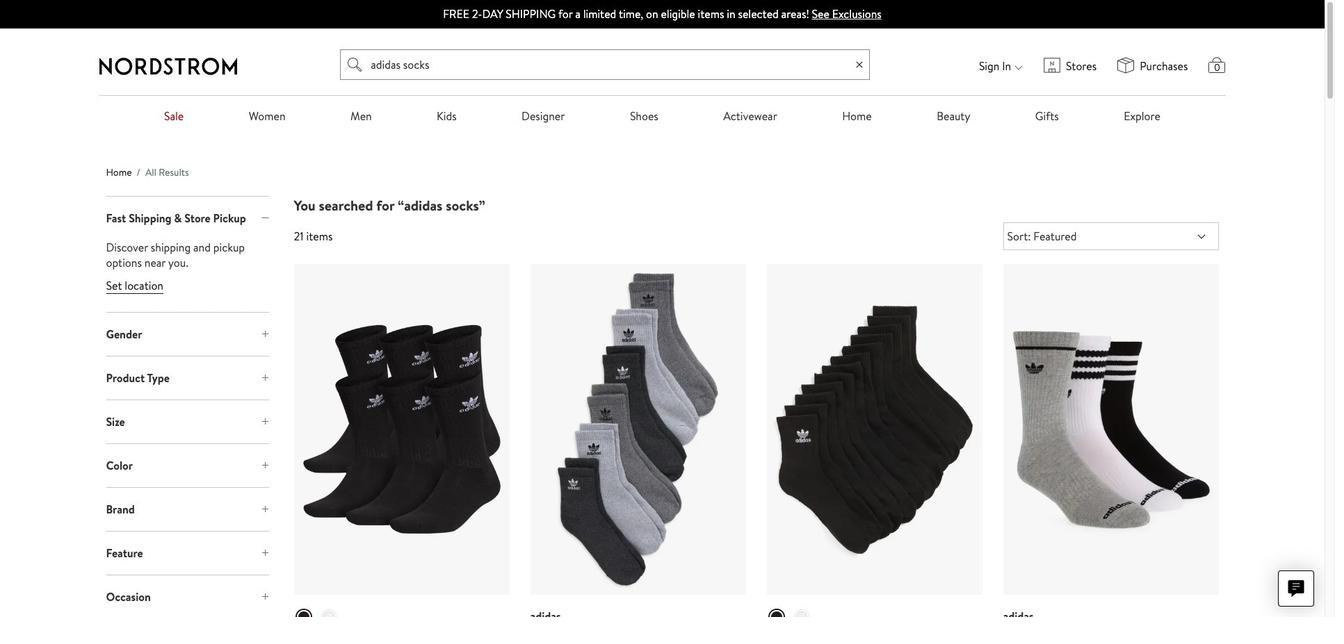 Task type: locate. For each thing, give the bounding box(es) containing it.
5 large maximize image from the top
[[261, 550, 269, 558]]

live chat image
[[1288, 581, 1305, 598]]

2 large maximize image from the top
[[261, 418, 269, 427]]

large minimize image
[[261, 214, 269, 223]]

4 large maximize image from the top
[[261, 506, 269, 514]]

3 large maximize image from the top
[[261, 462, 269, 470]]

Search for products or brands search field
[[366, 50, 850, 79]]

large maximize image
[[261, 374, 269, 383], [261, 418, 269, 427], [261, 462, 269, 470], [261, 506, 269, 514], [261, 550, 269, 558], [261, 594, 269, 602]]

6 large maximize image from the top
[[261, 594, 269, 602]]

large maximize image
[[261, 331, 269, 339]]



Task type: describe. For each thing, give the bounding box(es) containing it.
Search search field
[[340, 49, 870, 80]]

1 large maximize image from the top
[[261, 374, 269, 383]]

large search image
[[348, 56, 363, 73]]

nordstrom logo element
[[99, 57, 237, 75]]



Task type: vqa. For each thing, say whether or not it's contained in the screenshot.
'password field'
no



